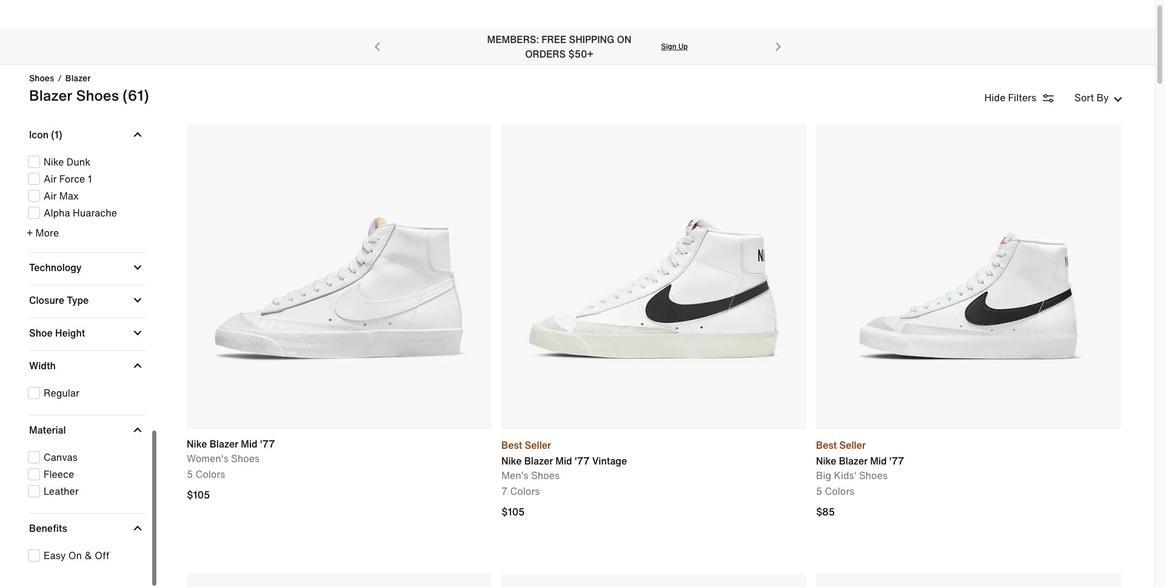 Task type: describe. For each thing, give the bounding box(es) containing it.
fleece
[[44, 467, 74, 482]]

sort by element
[[985, 89, 1127, 106]]

chevron image for icon
[[134, 131, 142, 139]]

benefits
[[29, 521, 67, 536]]

Filter for Easy On & Off button
[[28, 549, 142, 563]]

on
[[617, 32, 632, 47]]

Filter for Air Force 1 button
[[28, 172, 142, 186]]

mid for nike blazer mid '77 vintage
[[556, 454, 572, 468]]

best seller nike blazer mid '77 big kids' shoes
[[817, 438, 905, 483]]

nike inside icon, 1 selected 'group'
[[44, 155, 64, 169]]

by
[[1097, 90, 1110, 105]]

nike blazer low platform women's shoes image
[[502, 574, 807, 587]]

free
[[542, 32, 567, 47]]

material button
[[29, 416, 143, 445]]

more
[[36, 226, 59, 240]]

sign up
[[662, 41, 688, 52]]

technology button
[[29, 253, 143, 282]]

Filter for Leather button
[[28, 484, 142, 499]]

on
[[68, 549, 82, 563]]

&
[[85, 549, 92, 563]]

seller for kids'
[[840, 438, 866, 453]]

hide
[[985, 90, 1006, 105]]

blazer inside best seller nike blazer mid '77 big kids' shoes
[[839, 454, 868, 468]]

orders
[[525, 47, 566, 61]]

nike inside best seller nike blazer mid '77 big kids' shoes
[[817, 454, 837, 468]]

easy on & off
[[44, 549, 109, 563]]

shoes inside best seller nike blazer mid '77 big kids' shoes
[[860, 468, 888, 483]]

1 for (
[[54, 128, 59, 142]]

filters
[[1009, 90, 1037, 105]]

nike blazer mid '77 women's shoes image
[[187, 124, 492, 430]]

closure type button
[[29, 286, 143, 315]]

sign up link
[[662, 41, 688, 52]]

blazer shoes (61)
[[29, 84, 149, 106]]

)
[[59, 128, 62, 142]]

men's
[[502, 468, 529, 483]]

shoes inside nike blazer mid '77 women's shoes
[[231, 451, 260, 466]]

chevron image for benefits
[[134, 524, 142, 533]]

closure type
[[29, 293, 89, 308]]

'77 for nike blazer mid '77
[[890, 454, 905, 468]]

Filter for Regular button
[[28, 386, 142, 401]]

kids'
[[835, 468, 857, 483]]

force
[[59, 172, 85, 186]]

hide filters button
[[985, 90, 1072, 106]]

Filter for Nike Dunk button
[[28, 155, 142, 169]]

(
[[51, 128, 54, 142]]

sign
[[662, 41, 677, 52]]

Filter for Fleece button
[[28, 467, 142, 482]]

$50+
[[569, 47, 594, 61]]

vintage
[[593, 454, 627, 468]]

mid inside nike blazer mid '77 women's shoes
[[241, 437, 258, 451]]

dunk
[[67, 155, 91, 169]]

chevron image for technology
[[134, 263, 142, 272]]

nike blazer mid '77 vintage link
[[502, 454, 627, 468]]

filter ds image
[[1042, 91, 1056, 106]]

chevron image inside the material dropdown button
[[134, 426, 142, 434]]

Filter for Air Max button
[[28, 189, 142, 203]]

alpha
[[44, 206, 70, 220]]

hide filters
[[985, 90, 1037, 105]]

nike blazer low '77 vintage men's shoes image
[[187, 574, 492, 587]]

best for best seller nike blazer mid '77 big kids' shoes
[[817, 438, 837, 453]]

members: free shipping on orders $50+
[[487, 32, 632, 61]]

chevron image for by
[[1114, 95, 1123, 104]]

blazer inside best seller nike blazer mid '77 vintage men's shoes
[[525, 454, 553, 468]]

nike inside best seller nike blazer mid '77 vintage men's shoes
[[502, 454, 522, 468]]

sort by
[[1075, 90, 1110, 105]]



Task type: vqa. For each thing, say whether or not it's contained in the screenshot.
Best within the Best Seller Nike Blazer Mid '77 Vintage Men'S Shoes
yes



Task type: locate. For each thing, give the bounding box(es) containing it.
0 horizontal spatial best
[[502, 438, 523, 453]]

4 chevron image from the top
[[134, 362, 142, 370]]

shoes / blazer
[[29, 72, 91, 84]]

sort by button
[[1072, 90, 1127, 105]]

0 vertical spatial 1
[[54, 128, 59, 142]]

air max
[[44, 189, 79, 203]]

mid right women's
[[241, 437, 258, 451]]

women's shoes link
[[187, 451, 275, 466]]

mid
[[241, 437, 258, 451], [556, 454, 572, 468], [871, 454, 887, 468]]

shipping
[[569, 32, 615, 47]]

1 horizontal spatial seller
[[840, 438, 866, 453]]

1 horizontal spatial nike blazer mid '77 link
[[817, 454, 905, 468]]

1 best from the left
[[502, 438, 523, 453]]

width
[[29, 359, 56, 373]]

1 for force
[[88, 172, 92, 186]]

chevron image inside "width" dropdown button
[[134, 362, 142, 370]]

Filter for Canvas button
[[28, 450, 142, 465]]

0 vertical spatial chevron image
[[1114, 95, 1123, 104]]

1 seller from the left
[[525, 438, 551, 453]]

2 chevron image from the top
[[134, 263, 142, 272]]

icon ( 1 )
[[29, 128, 62, 142]]

up
[[679, 41, 688, 52]]

1 horizontal spatial 1
[[88, 172, 92, 186]]

best for best seller nike blazer mid '77 vintage men's shoes
[[502, 438, 523, 453]]

nike blazer mid '77 link for women's shoes
[[187, 437, 275, 451]]

members:
[[487, 32, 539, 47]]

type
[[67, 293, 89, 308]]

shoes right the kids'
[[860, 468, 888, 483]]

chevron image inside the sort by dropdown button
[[1114, 95, 1123, 104]]

$105 for nike blazer mid '77 women's shoes
[[187, 488, 210, 502]]

1 vertical spatial air
[[44, 189, 57, 203]]

best seller nike blazer mid '77 vintage men's shoes
[[502, 438, 627, 483]]

(61)
[[123, 84, 149, 106]]

2 seller from the left
[[840, 438, 866, 453]]

nike blazer mid '77 link
[[187, 437, 275, 451], [817, 454, 905, 468]]

seller inside best seller nike blazer mid '77 big kids' shoes
[[840, 438, 866, 453]]

best
[[502, 438, 523, 453], [817, 438, 837, 453]]

shoes
[[29, 72, 54, 84], [76, 84, 119, 106], [231, 451, 260, 466], [531, 468, 560, 483], [860, 468, 888, 483]]

'77 inside best seller nike blazer mid '77 big kids' shoes
[[890, 454, 905, 468]]

mid inside best seller nike blazer mid '77 vintage men's shoes
[[556, 454, 572, 468]]

+ more
[[27, 226, 59, 240]]

chevron image for width
[[134, 362, 142, 370]]

shoe height button
[[29, 319, 143, 348]]

max
[[59, 189, 79, 203]]

mid left vintage
[[556, 454, 572, 468]]

chevron image for height
[[134, 329, 142, 337]]

2 air from the top
[[44, 189, 57, 203]]

1
[[54, 128, 59, 142], [88, 172, 92, 186]]

1 vertical spatial nike blazer mid '77 link
[[817, 454, 905, 468]]

best inside best seller nike blazer mid '77 vintage men's shoes
[[502, 438, 523, 453]]

1 horizontal spatial mid
[[556, 454, 572, 468]]

0 horizontal spatial 1
[[54, 128, 59, 142]]

0 horizontal spatial mid
[[241, 437, 258, 451]]

alpha huarache
[[44, 206, 117, 220]]

technology
[[29, 260, 82, 275]]

women's
[[187, 451, 229, 466]]

chevron image inside shoe height dropdown button
[[134, 329, 142, 337]]

1 down nike dunk button
[[88, 172, 92, 186]]

'77 inside nike blazer mid '77 women's shoes
[[260, 437, 275, 451]]

big
[[817, 468, 832, 483]]

big kids' shoes link
[[817, 468, 905, 483]]

0 horizontal spatial nike blazer mid '77 link
[[187, 437, 275, 451]]

1 horizontal spatial '77
[[575, 454, 590, 468]]

men's shoes link
[[502, 468, 627, 483]]

shoes inside best seller nike blazer mid '77 vintage men's shoes
[[531, 468, 560, 483]]

1 chevron image from the top
[[134, 131, 142, 139]]

chevron image
[[134, 131, 142, 139], [134, 263, 142, 272], [134, 296, 142, 305], [134, 362, 142, 370], [134, 524, 142, 533]]

seller
[[525, 438, 551, 453], [840, 438, 866, 453]]

shoes link
[[29, 72, 54, 84]]

off
[[95, 549, 109, 563]]

'77
[[260, 437, 275, 451], [575, 454, 590, 468], [890, 454, 905, 468]]

air up air max
[[44, 172, 57, 186]]

1 right icon
[[54, 128, 59, 142]]

$105 down women's
[[187, 488, 210, 502]]

best up big
[[817, 438, 837, 453]]

height
[[55, 326, 85, 340]]

air
[[44, 172, 57, 186], [44, 189, 57, 203]]

chevron image inside the benefits dropdown button
[[134, 524, 142, 533]]

nike blazer mid '77 link for big kids' shoes
[[817, 454, 905, 468]]

material
[[29, 423, 66, 438]]

3 chevron image from the top
[[134, 296, 142, 305]]

blazer inside nike blazer mid '77 women's shoes
[[210, 437, 239, 451]]

1 vertical spatial 1
[[88, 172, 92, 186]]

1 horizontal spatial $105
[[502, 505, 525, 519]]

regular
[[44, 386, 79, 401]]

+ more button
[[27, 226, 146, 240]]

air for air max
[[44, 189, 57, 203]]

chevron image inside technology dropdown button
[[134, 263, 142, 272]]

'77 inside best seller nike blazer mid '77 vintage men's shoes
[[575, 454, 590, 468]]

best up men's
[[502, 438, 523, 453]]

seller for men's
[[525, 438, 551, 453]]

$105 link
[[187, 488, 492, 502], [187, 488, 213, 502], [502, 505, 807, 519], [502, 505, 528, 519]]

shoe height
[[29, 326, 85, 340]]

sort
[[1075, 90, 1095, 105]]

seller up the kids'
[[840, 438, 866, 453]]

air force 1
[[44, 172, 92, 186]]

seller up nike blazer mid '77 vintage 'link'
[[525, 438, 551, 453]]

1 inside 'group'
[[88, 172, 92, 186]]

seller inside best seller nike blazer mid '77 vintage men's shoes
[[525, 438, 551, 453]]

2 best from the left
[[817, 438, 837, 453]]

0 vertical spatial air
[[44, 172, 57, 186]]

closure
[[29, 293, 64, 308]]

/
[[58, 72, 62, 84]]

$105 down men's
[[502, 505, 525, 519]]

shoes right women's
[[231, 451, 260, 466]]

mid for nike blazer mid '77
[[871, 454, 887, 468]]

easy
[[44, 549, 66, 563]]

0 horizontal spatial '77
[[260, 437, 275, 451]]

1 horizontal spatial best
[[817, 438, 837, 453]]

shoes left "/"
[[29, 72, 54, 84]]

nike dunk
[[44, 155, 91, 169]]

$105 for best seller nike blazer mid '77 vintage men's shoes
[[502, 505, 525, 519]]

shoes right men's
[[531, 468, 560, 483]]

canvas
[[44, 450, 78, 465]]

blazer link
[[65, 72, 91, 84]]

0 vertical spatial $105
[[187, 488, 210, 502]]

nike inside nike blazer mid '77 women's shoes
[[187, 437, 207, 451]]

mid right the kids'
[[871, 454, 887, 468]]

chevron image for closure type
[[134, 296, 142, 305]]

nike blazer mid '77 women's shoes
[[187, 437, 275, 466]]

chevron image
[[1114, 95, 1123, 104], [134, 329, 142, 337], [134, 426, 142, 434]]

icon, 1 selected group
[[27, 155, 146, 240]]

5 chevron image from the top
[[134, 524, 142, 533]]

shoes left (61)
[[76, 84, 119, 106]]

air for air force 1
[[44, 172, 57, 186]]

nike sb zoom blazer mid skate shoes image
[[817, 574, 1122, 587]]

blazer
[[65, 72, 91, 84], [29, 84, 72, 106], [210, 437, 239, 451], [525, 454, 553, 468], [839, 454, 868, 468]]

2 horizontal spatial mid
[[871, 454, 887, 468]]

icon
[[29, 128, 49, 142]]

material group
[[27, 450, 146, 499]]

0 horizontal spatial $105
[[187, 488, 210, 502]]

0 vertical spatial nike blazer mid '77 link
[[187, 437, 275, 451]]

$85
[[817, 505, 835, 519]]

mid inside best seller nike blazer mid '77 big kids' shoes
[[871, 454, 887, 468]]

Filter for Alpha Huarache button
[[28, 206, 142, 220]]

1 air from the top
[[44, 172, 57, 186]]

huarache
[[73, 206, 117, 220]]

2 horizontal spatial '77
[[890, 454, 905, 468]]

air up the alpha on the top of page
[[44, 189, 57, 203]]

0 horizontal spatial seller
[[525, 438, 551, 453]]

chevron image inside closure type dropdown button
[[134, 296, 142, 305]]

+
[[27, 226, 33, 240]]

1 vertical spatial $105
[[502, 505, 525, 519]]

best inside best seller nike blazer mid '77 big kids' shoes
[[817, 438, 837, 453]]

nike blazer mid '77 vintage men's shoes image
[[502, 124, 807, 430]]

width button
[[29, 351, 143, 380]]

shoe
[[29, 326, 53, 340]]

2 vertical spatial chevron image
[[134, 426, 142, 434]]

nike blazer mid '77 big kids' shoes image
[[817, 124, 1122, 430]]

nike
[[44, 155, 64, 169], [187, 437, 207, 451], [502, 454, 522, 468], [817, 454, 837, 468]]

$85 link
[[817, 505, 1122, 519], [817, 505, 839, 519]]

'77 for nike blazer mid '77 vintage
[[575, 454, 590, 468]]

leather
[[44, 484, 79, 499]]

$105
[[187, 488, 210, 502], [502, 505, 525, 519]]

benefits button
[[29, 514, 143, 543]]

1 vertical spatial chevron image
[[134, 329, 142, 337]]



